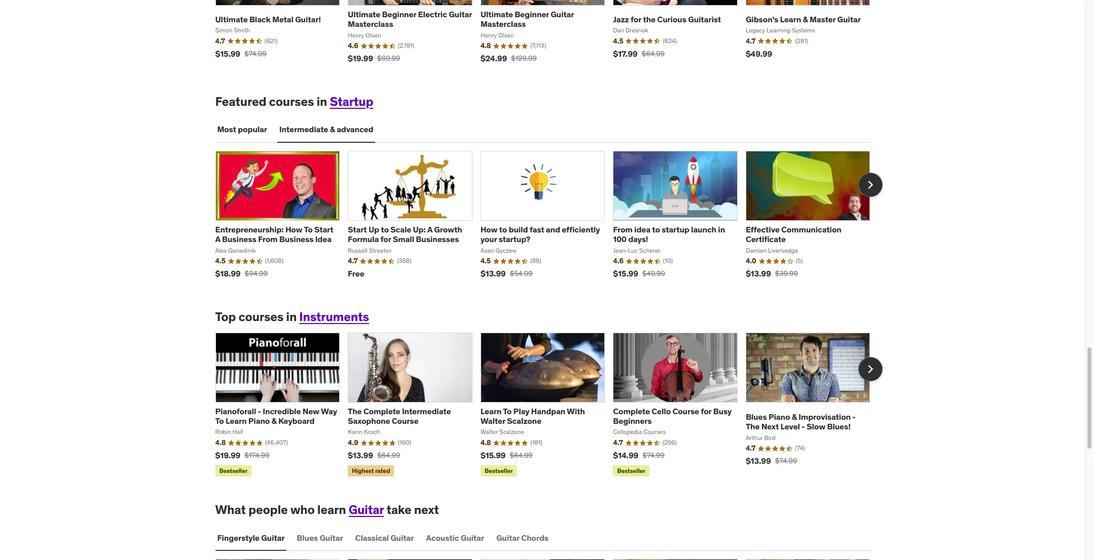 Task type: describe. For each thing, give the bounding box(es) containing it.
gibson's learn & master guitar link
[[746, 14, 861, 24]]

the complete intermediate saxophone course
[[348, 407, 451, 427]]

1 business from the left
[[222, 234, 256, 245]]

guitar chords
[[496, 533, 548, 543]]

learn to play handpan with walter scalzone
[[481, 407, 585, 427]]

to inside the pianoforall - incredible new way to learn piano & keyboard
[[215, 416, 224, 427]]

fingerstyle guitar
[[217, 533, 285, 543]]

acoustic
[[426, 533, 459, 543]]

& inside the pianoforall - incredible new way to learn piano & keyboard
[[272, 416, 277, 427]]

beginners
[[613, 416, 652, 427]]

& left master
[[803, 14, 808, 24]]

advanced
[[337, 124, 373, 135]]

most popular button
[[215, 118, 269, 142]]

popular
[[238, 124, 267, 135]]

next
[[761, 422, 779, 432]]

with
[[567, 407, 585, 417]]

blues for blues piano & improvisation - the next level - slow blues!
[[746, 412, 767, 422]]

start up to scale up: a growth formula for small businesses link
[[348, 225, 462, 245]]

blues for blues guitar
[[297, 533, 318, 543]]

blues guitar button
[[295, 526, 345, 551]]

your
[[481, 234, 497, 245]]

startup
[[330, 94, 373, 110]]

how inside entrepreneurship: how to start a business from business idea
[[285, 225, 302, 235]]

ultimate for ultimate black metal guitar!
[[215, 14, 248, 24]]

walter
[[481, 416, 505, 427]]

blues piano & improvisation - the next level - slow blues! link
[[746, 412, 856, 432]]

growth
[[434, 225, 462, 235]]

incredible
[[263, 407, 301, 417]]

beginner for electric
[[382, 9, 416, 19]]

effective communication certificate
[[746, 225, 842, 245]]

formula
[[348, 234, 379, 245]]

pianoforall - incredible new way to learn piano & keyboard link
[[215, 407, 337, 427]]

classical guitar button
[[353, 526, 416, 551]]

jazz
[[613, 14, 629, 24]]

a inside entrepreneurship: how to start a business from business idea
[[215, 234, 220, 245]]

complete cello course for busy beginners link
[[613, 407, 732, 427]]

to inside how to build fast and efficiently your startup?
[[499, 225, 507, 235]]

startup?
[[499, 234, 530, 245]]

efficiently
[[562, 225, 600, 235]]

instruments
[[299, 309, 369, 325]]

intermediate inside the complete intermediate saxophone course
[[402, 407, 451, 417]]

start inside start up to scale up: a growth formula for small businesses
[[348, 225, 367, 235]]

next image
[[862, 362, 878, 378]]

chords
[[521, 533, 548, 543]]

intermediate & advanced button
[[277, 118, 375, 142]]

ultimate for ultimate beginner electric guitar masterclass
[[348, 9, 380, 19]]

startup link
[[330, 94, 373, 110]]

piano inside the pianoforall - incredible new way to learn piano & keyboard
[[248, 416, 270, 427]]

featured
[[215, 94, 266, 110]]

2 horizontal spatial learn
[[780, 14, 801, 24]]

keyboard
[[278, 416, 315, 427]]

to for start
[[381, 225, 389, 235]]

to inside entrepreneurship: how to start a business from business idea
[[304, 225, 313, 235]]

complete inside the complete intermediate saxophone course
[[364, 407, 400, 417]]

fingerstyle guitar tab panel
[[215, 552, 870, 561]]

learn to play handpan with walter scalzone link
[[481, 407, 585, 427]]

masterclass inside ultimate beginner guitar masterclass
[[481, 19, 526, 29]]

businesses
[[416, 234, 459, 245]]

most
[[217, 124, 236, 135]]

in for instruments
[[286, 309, 297, 325]]

how to build fast and efficiently your startup?
[[481, 225, 600, 245]]

- inside the pianoforall - incredible new way to learn piano & keyboard
[[258, 407, 261, 417]]

complete inside the complete cello course for busy beginners
[[613, 407, 650, 417]]

busy
[[713, 407, 732, 417]]

courses for top
[[239, 309, 284, 325]]

guitar!
[[295, 14, 321, 24]]

course inside the complete cello course for busy beginners
[[673, 407, 699, 417]]

next image
[[862, 177, 878, 193]]

blues piano & improvisation - the next level - slow blues!
[[746, 412, 856, 432]]

learn
[[317, 503, 346, 518]]

gibson's
[[746, 14, 778, 24]]

build
[[509, 225, 528, 235]]

communication
[[781, 225, 842, 235]]

level
[[781, 422, 800, 432]]

up:
[[413, 225, 426, 235]]

and
[[546, 225, 560, 235]]

complete cello course for busy beginners
[[613, 407, 732, 427]]

from inside entrepreneurship: how to start a business from business idea
[[258, 234, 278, 245]]

fast
[[530, 225, 544, 235]]

black
[[249, 14, 271, 24]]

ultimate black metal guitar!
[[215, 14, 321, 24]]

guitar inside ultimate beginner guitar masterclass
[[551, 9, 574, 19]]

masterclass inside ultimate beginner electric guitar masterclass
[[348, 19, 393, 29]]

courses for featured
[[269, 94, 314, 110]]

& inside button
[[330, 124, 335, 135]]

startup
[[662, 225, 689, 235]]

blues!
[[827, 422, 851, 432]]

slow
[[807, 422, 826, 432]]

for inside the complete cello course for busy beginners
[[701, 407, 712, 417]]

a inside start up to scale up: a growth formula for small businesses
[[427, 225, 433, 235]]

entrepreneurship: how to start a business from business idea
[[215, 225, 333, 245]]

in for startup
[[317, 94, 327, 110]]

metal
[[272, 14, 293, 24]]

how inside how to build fast and efficiently your startup?
[[481, 225, 498, 235]]

scale
[[390, 225, 411, 235]]

start inside entrepreneurship: how to start a business from business idea
[[314, 225, 333, 235]]

next
[[414, 503, 439, 518]]



Task type: locate. For each thing, give the bounding box(es) containing it.
ultimate for ultimate beginner guitar masterclass
[[481, 9, 513, 19]]

blues inside button
[[297, 533, 318, 543]]

acoustic guitar
[[426, 533, 484, 543]]

- right blues!
[[852, 412, 856, 422]]

guitar inside ultimate beginner electric guitar masterclass
[[449, 9, 472, 19]]

who
[[290, 503, 315, 518]]

ultimate beginner electric guitar masterclass link
[[348, 9, 472, 29]]

2 horizontal spatial for
[[701, 407, 712, 417]]

0 vertical spatial blues
[[746, 412, 767, 422]]

3 to from the left
[[652, 225, 660, 235]]

1 start from the left
[[314, 225, 333, 235]]

ultimate
[[348, 9, 380, 19], [481, 9, 513, 19], [215, 14, 248, 24]]

2 beginner from the left
[[515, 9, 549, 19]]

1 horizontal spatial masterclass
[[481, 19, 526, 29]]

1 horizontal spatial for
[[631, 14, 641, 24]]

0 horizontal spatial to
[[215, 416, 224, 427]]

0 horizontal spatial how
[[285, 225, 302, 235]]

1 vertical spatial carousel element
[[215, 333, 883, 479]]

beginner inside ultimate beginner guitar masterclass
[[515, 9, 549, 19]]

1 horizontal spatial to
[[304, 225, 313, 235]]

what
[[215, 503, 246, 518]]

1 horizontal spatial from
[[613, 225, 633, 235]]

piano
[[769, 412, 790, 422], [248, 416, 270, 427]]

1 to from the left
[[381, 225, 389, 235]]

2 business from the left
[[279, 234, 314, 245]]

1 horizontal spatial in
[[317, 94, 327, 110]]

classical
[[355, 533, 389, 543]]

0 horizontal spatial a
[[215, 234, 220, 245]]

carousel element containing entrepreneurship: how to start a business from business idea
[[215, 151, 883, 286]]

course
[[673, 407, 699, 417], [392, 416, 419, 427]]

2 complete from the left
[[613, 407, 650, 417]]

jazz for the curious guitarist
[[613, 14, 721, 24]]

1 horizontal spatial intermediate
[[402, 407, 451, 417]]

course inside the complete intermediate saxophone course
[[392, 416, 419, 427]]

from idea to startup launch in 100 days!
[[613, 225, 725, 245]]

fingerstyle
[[217, 533, 260, 543]]

& left advanced
[[330, 124, 335, 135]]

piano left keyboard
[[248, 416, 270, 427]]

1 complete from the left
[[364, 407, 400, 417]]

top
[[215, 309, 236, 325]]

the inside the complete intermediate saxophone course
[[348, 407, 362, 417]]

handpan
[[531, 407, 565, 417]]

for
[[631, 14, 641, 24], [381, 234, 391, 245], [701, 407, 712, 417]]

0 horizontal spatial -
[[258, 407, 261, 417]]

1 vertical spatial the
[[746, 422, 760, 432]]

complete
[[364, 407, 400, 417], [613, 407, 650, 417]]

ultimate black metal guitar! link
[[215, 14, 321, 24]]

& left "slow"
[[792, 412, 797, 422]]

0 horizontal spatial complete
[[364, 407, 400, 417]]

carousel element containing pianoforall - incredible new way to learn piano & keyboard
[[215, 333, 883, 479]]

1 how from the left
[[285, 225, 302, 235]]

electric
[[418, 9, 447, 19]]

in right launch
[[718, 225, 725, 235]]

courses right top
[[239, 309, 284, 325]]

2 horizontal spatial in
[[718, 225, 725, 235]]

cello
[[652, 407, 671, 417]]

effective communication certificate link
[[746, 225, 842, 245]]

guitarist
[[688, 14, 721, 24]]

2 how from the left
[[481, 225, 498, 235]]

0 horizontal spatial intermediate
[[279, 124, 328, 135]]

1 carousel element from the top
[[215, 151, 883, 286]]

masterclass
[[348, 19, 393, 29], [481, 19, 526, 29]]

- left "slow"
[[802, 422, 805, 432]]

business
[[222, 234, 256, 245], [279, 234, 314, 245]]

the inside blues piano & improvisation - the next level - slow blues!
[[746, 422, 760, 432]]

gibson's learn & master guitar
[[746, 14, 861, 24]]

ultimate inside ultimate beginner electric guitar masterclass
[[348, 9, 380, 19]]

the complete intermediate saxophone course link
[[348, 407, 451, 427]]

2 masterclass from the left
[[481, 19, 526, 29]]

for right the up
[[381, 234, 391, 245]]

piano left "slow"
[[769, 412, 790, 422]]

top courses in instruments
[[215, 309, 369, 325]]

0 vertical spatial courses
[[269, 94, 314, 110]]

courses up intermediate & advanced
[[269, 94, 314, 110]]

ultimate beginner guitar masterclass
[[481, 9, 574, 29]]

in left instruments
[[286, 309, 297, 325]]

course right saxophone
[[392, 416, 419, 427]]

0 vertical spatial the
[[348, 407, 362, 417]]

beginner for guitar
[[515, 9, 549, 19]]

in up intermediate & advanced
[[317, 94, 327, 110]]

blues down who
[[297, 533, 318, 543]]

to right 'idea'
[[652, 225, 660, 235]]

effective
[[746, 225, 780, 235]]

2 horizontal spatial -
[[852, 412, 856, 422]]

new
[[303, 407, 319, 417]]

how left idea
[[285, 225, 302, 235]]

0 horizontal spatial masterclass
[[348, 19, 393, 29]]

learn inside the pianoforall - incredible new way to learn piano & keyboard
[[226, 416, 247, 427]]

2 carousel element from the top
[[215, 333, 883, 479]]

2 start from the left
[[348, 225, 367, 235]]

2 vertical spatial for
[[701, 407, 712, 417]]

certificate
[[746, 234, 786, 245]]

1 vertical spatial courses
[[239, 309, 284, 325]]

learn inside "learn to play handpan with walter scalzone"
[[481, 407, 502, 417]]

2 to from the left
[[499, 225, 507, 235]]

ultimate inside ultimate beginner guitar masterclass
[[481, 9, 513, 19]]

1 vertical spatial for
[[381, 234, 391, 245]]

intermediate inside button
[[279, 124, 328, 135]]

jazz for the curious guitarist link
[[613, 14, 721, 24]]

the right way
[[348, 407, 362, 417]]

0 horizontal spatial learn
[[226, 416, 247, 427]]

in inside from idea to startup launch in 100 days!
[[718, 225, 725, 235]]

play
[[513, 407, 529, 417]]

0 horizontal spatial course
[[392, 416, 419, 427]]

0 horizontal spatial business
[[222, 234, 256, 245]]

blues
[[746, 412, 767, 422], [297, 533, 318, 543]]

the
[[643, 14, 656, 24]]

1 horizontal spatial to
[[499, 225, 507, 235]]

1 horizontal spatial how
[[481, 225, 498, 235]]

to
[[304, 225, 313, 235], [503, 407, 512, 417], [215, 416, 224, 427]]

learn left play
[[481, 407, 502, 417]]

to inside from idea to startup launch in 100 days!
[[652, 225, 660, 235]]

2 horizontal spatial to
[[503, 407, 512, 417]]

0 horizontal spatial blues
[[297, 533, 318, 543]]

1 horizontal spatial learn
[[481, 407, 502, 417]]

saxophone
[[348, 416, 390, 427]]

people
[[248, 503, 288, 518]]

course right cello
[[673, 407, 699, 417]]

2 horizontal spatial to
[[652, 225, 660, 235]]

idea
[[315, 234, 332, 245]]

0 horizontal spatial beginner
[[382, 9, 416, 19]]

for inside start up to scale up: a growth formula for small businesses
[[381, 234, 391, 245]]

the left next
[[746, 422, 760, 432]]

to left build
[[499, 225, 507, 235]]

beginner
[[382, 9, 416, 19], [515, 9, 549, 19]]

1 horizontal spatial the
[[746, 422, 760, 432]]

beginner inside ultimate beginner electric guitar masterclass
[[382, 9, 416, 19]]

start left formula
[[314, 225, 333, 235]]

0 vertical spatial in
[[317, 94, 327, 110]]

1 vertical spatial blues
[[297, 533, 318, 543]]

what people who learn guitar take next
[[215, 503, 439, 518]]

improvisation
[[799, 412, 851, 422]]

guitar chords button
[[494, 526, 551, 551]]

learn left the incredible
[[226, 416, 247, 427]]

blues right busy
[[746, 412, 767, 422]]

0 horizontal spatial ultimate
[[215, 14, 248, 24]]

2 horizontal spatial ultimate
[[481, 9, 513, 19]]

idea
[[634, 225, 651, 235]]

to inside "learn to play handpan with walter scalzone"
[[503, 407, 512, 417]]

start left the up
[[348, 225, 367, 235]]

1 horizontal spatial ultimate
[[348, 9, 380, 19]]

blues inside blues piano & improvisation - the next level - slow blues!
[[746, 412, 767, 422]]

the
[[348, 407, 362, 417], [746, 422, 760, 432]]

0 horizontal spatial from
[[258, 234, 278, 245]]

1 horizontal spatial complete
[[613, 407, 650, 417]]

- left the incredible
[[258, 407, 261, 417]]

0 horizontal spatial in
[[286, 309, 297, 325]]

1 horizontal spatial blues
[[746, 412, 767, 422]]

to for from
[[652, 225, 660, 235]]

start up to scale up: a growth formula for small businesses
[[348, 225, 462, 245]]

0 vertical spatial intermediate
[[279, 124, 328, 135]]

intermediate & advanced
[[279, 124, 373, 135]]

0 horizontal spatial piano
[[248, 416, 270, 427]]

learn right gibson's
[[780, 14, 801, 24]]

how to build fast and efficiently your startup? link
[[481, 225, 600, 245]]

0 horizontal spatial to
[[381, 225, 389, 235]]

0 vertical spatial for
[[631, 14, 641, 24]]

1 horizontal spatial -
[[802, 422, 805, 432]]

pianoforall
[[215, 407, 256, 417]]

100
[[613, 234, 627, 245]]

1 horizontal spatial course
[[673, 407, 699, 417]]

classical guitar
[[355, 533, 414, 543]]

for left the
[[631, 14, 641, 24]]

most popular
[[217, 124, 267, 135]]

0 vertical spatial carousel element
[[215, 151, 883, 286]]

to inside start up to scale up: a growth formula for small businesses
[[381, 225, 389, 235]]

guitar link
[[349, 503, 384, 518]]

&
[[803, 14, 808, 24], [330, 124, 335, 135], [792, 412, 797, 422], [272, 416, 277, 427]]

1 horizontal spatial a
[[427, 225, 433, 235]]

pianoforall - incredible new way to learn piano & keyboard
[[215, 407, 337, 427]]

from inside from idea to startup launch in 100 days!
[[613, 225, 633, 235]]

1 horizontal spatial business
[[279, 234, 314, 245]]

1 masterclass from the left
[[348, 19, 393, 29]]

curious
[[657, 14, 686, 24]]

piano inside blues piano & improvisation - the next level - slow blues!
[[769, 412, 790, 422]]

entrepreneurship: how to start a business from business idea link
[[215, 225, 333, 245]]

& left keyboard
[[272, 416, 277, 427]]

-
[[258, 407, 261, 417], [852, 412, 856, 422], [802, 422, 805, 432]]

1 horizontal spatial piano
[[769, 412, 790, 422]]

to right the up
[[381, 225, 389, 235]]

instruments link
[[299, 309, 369, 325]]

2 vertical spatial in
[[286, 309, 297, 325]]

how left startup?
[[481, 225, 498, 235]]

from idea to startup launch in 100 days! link
[[613, 225, 725, 245]]

from
[[613, 225, 633, 235], [258, 234, 278, 245]]

ultimate beginner electric guitar masterclass
[[348, 9, 472, 29]]

carousel element
[[215, 151, 883, 286], [215, 333, 883, 479]]

1 vertical spatial intermediate
[[402, 407, 451, 417]]

& inside blues piano & improvisation - the next level - slow blues!
[[792, 412, 797, 422]]

way
[[321, 407, 337, 417]]

1 horizontal spatial beginner
[[515, 9, 549, 19]]

blues guitar
[[297, 533, 343, 543]]

1 vertical spatial in
[[718, 225, 725, 235]]

master
[[810, 14, 836, 24]]

0 horizontal spatial for
[[381, 234, 391, 245]]

take
[[386, 503, 412, 518]]

for left busy
[[701, 407, 712, 417]]

0 horizontal spatial start
[[314, 225, 333, 235]]

launch
[[691, 225, 716, 235]]

fingerstyle guitar button
[[215, 526, 287, 551]]

guitar
[[449, 9, 472, 19], [551, 9, 574, 19], [837, 14, 861, 24], [349, 503, 384, 518], [261, 533, 285, 543], [320, 533, 343, 543], [391, 533, 414, 543], [461, 533, 484, 543], [496, 533, 520, 543]]

1 beginner from the left
[[382, 9, 416, 19]]

0 horizontal spatial the
[[348, 407, 362, 417]]

1 horizontal spatial start
[[348, 225, 367, 235]]



Task type: vqa. For each thing, say whether or not it's contained in the screenshot.
Programming
no



